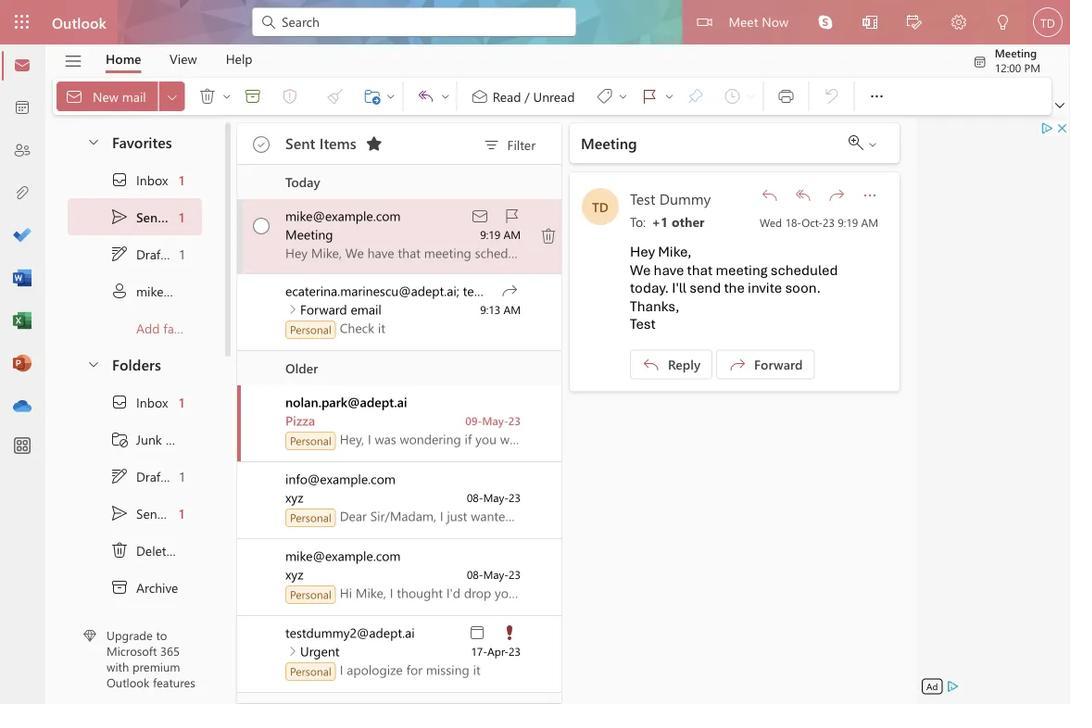 Task type: locate. For each thing, give the bounding box(es) containing it.
forward up personal check it
[[300, 301, 347, 318]]

td
[[592, 198, 609, 215]]

sent up  tree item
[[136, 208, 162, 225]]

1  from the top
[[253, 136, 270, 153]]

23 up 
[[509, 567, 521, 582]]

1 vertical spatial  tree item
[[68, 495, 202, 532]]

personal i apologize for missing it
[[290, 661, 481, 679]]

2 drafts from the top
[[136, 468, 171, 485]]

personal down  forward email
[[290, 322, 331, 337]]

1 horizontal spatial testdummy2@adept.ai
[[463, 282, 592, 299]]

drafts inside favorites tree
[[136, 245, 171, 262]]

 up 
[[110, 578, 129, 597]]

0 vertical spatial 
[[641, 87, 659, 106]]

08-may-23 down the 09-may-23
[[467, 490, 521, 505]]

2 select a conversation checkbox from the top
[[241, 539, 285, 579]]

sent right 
[[285, 133, 315, 153]]

 left deleted
[[110, 541, 129, 560]]

0 vertical spatial 08-
[[467, 490, 483, 505]]

1  button from the left
[[159, 82, 185, 111]]

08- up 
[[467, 567, 483, 582]]

1 horizontal spatial 9:19
[[838, 214, 858, 229]]

1 vertical spatial 
[[500, 282, 519, 300]]

 up 
[[110, 245, 129, 263]]

1 horizontal spatial it
[[473, 661, 481, 678]]

1  tree item from the top
[[68, 235, 202, 272]]

 button up  
[[858, 78, 895, 115]]

1 horizontal spatial 
[[243, 87, 262, 106]]

 inside button
[[471, 207, 489, 225]]

1  button from the top
[[77, 124, 108, 158]]


[[761, 186, 779, 205], [642, 355, 661, 374]]

outlook banner
[[0, 0, 1070, 47]]

2 select a conversation checkbox from the top
[[241, 274, 285, 314]]

am inside email message element
[[861, 214, 878, 229]]

meet
[[729, 13, 758, 30]]

 button up oct-
[[788, 181, 818, 210]]

2  inbox from the top
[[110, 393, 168, 411]]

calendar image
[[13, 99, 32, 118]]

1 horizontal spatial  button
[[438, 82, 453, 111]]

1 vertical spatial sent
[[136, 208, 162, 225]]

 
[[849, 135, 878, 150]]

1 select a conversation checkbox from the top
[[241, 462, 285, 502]]

1 08- from the top
[[467, 490, 483, 505]]

2 mike@example.com from the top
[[285, 547, 401, 564]]


[[1055, 101, 1065, 110]]

 drafts 1 for 
[[110, 467, 184, 486]]

0 vertical spatial 
[[110, 208, 129, 226]]

am for 9:19 am
[[504, 227, 521, 242]]

1  button from the left
[[219, 82, 234, 111]]

am right 9:13
[[504, 302, 521, 317]]

 drafts 1 inside tree
[[110, 467, 184, 486]]

 sent items down "favorites"
[[110, 208, 198, 226]]

0 vertical spatial 08-may-23
[[467, 490, 521, 505]]

 right the 
[[867, 139, 878, 150]]

0 horizontal spatial 
[[417, 87, 435, 106]]

test down today.
[[630, 315, 656, 333]]

2 inbox from the top
[[136, 394, 168, 411]]

personal down pizza
[[290, 433, 331, 448]]

 forward email
[[285, 301, 382, 318]]

1 vertical spatial mike@example.com
[[285, 547, 401, 564]]

mail image
[[13, 57, 32, 75]]

meeting
[[995, 45, 1037, 60], [581, 133, 637, 153], [285, 226, 333, 243]]

0 horizontal spatial  button
[[501, 205, 522, 227]]

to:
[[630, 213, 646, 230]]

4 select a conversation checkbox from the top
[[241, 616, 285, 656]]

 inbox inside favorites tree
[[110, 170, 168, 189]]

ecaterina.marinescu@adept.ai; testdummy2@adept.ai
[[285, 282, 592, 299]]

 sent items inside favorites tree
[[110, 208, 198, 226]]

1  from the top
[[110, 208, 129, 226]]

1 vertical spatial  drafts 1
[[110, 467, 184, 486]]

1 horizontal spatial 
[[728, 355, 747, 374]]

0 vertical spatial  drafts 1
[[110, 245, 184, 263]]

 down the view button
[[198, 87, 217, 106]]

23 down the 09-may-23
[[509, 490, 521, 505]]

1 vertical spatial forward
[[754, 356, 803, 373]]

 left 
[[440, 91, 451, 102]]

outlook inside outlook 'banner'
[[52, 12, 106, 32]]

1 xyz from the top
[[285, 489, 303, 506]]

 inside tree item
[[110, 578, 129, 597]]

dummy
[[659, 188, 711, 208]]

1 select a conversation checkbox from the top
[[241, 199, 285, 239]]

 
[[641, 87, 675, 106]]

upgrade
[[107, 627, 153, 643]]

 for 
[[503, 207, 522, 225]]

 inside favorites tree
[[110, 170, 129, 189]]

xyz up  urgent
[[285, 566, 303, 583]]

0 vertical spatial inbox
[[136, 171, 168, 188]]

 left  button
[[165, 89, 179, 104]]

 inside favorites tree
[[110, 245, 129, 263]]

 down select all messages checkbox
[[253, 218, 270, 234]]

365
[[160, 643, 180, 659]]

 tree item
[[68, 235, 202, 272], [68, 458, 202, 495]]

 tree item up  tree item
[[68, 198, 202, 235]]

am right oct-
[[861, 214, 878, 229]]

nolan.park@adept.ai
[[285, 393, 407, 410]]

 button inside folders tree item
[[77, 347, 108, 381]]

2  from the top
[[285, 644, 300, 659]]

0 vertical spatial select a conversation checkbox
[[241, 462, 285, 502]]

3 select a conversation checkbox from the top
[[241, 385, 285, 425]]

1 personal from the top
[[290, 322, 331, 337]]

 for forward
[[285, 302, 300, 317]]

meeting inside message list list box
[[285, 226, 333, 243]]

0 vertical spatial it
[[378, 319, 385, 336]]

0 horizontal spatial 
[[503, 207, 522, 225]]

1 drafts from the top
[[136, 245, 171, 262]]

0 vertical spatial test
[[630, 188, 655, 208]]

0 vertical spatial  button
[[631, 82, 662, 111]]

1 vertical spatial drafts
[[136, 468, 171, 485]]

 new mail
[[65, 87, 146, 106]]

xyz down info@example.com
[[285, 489, 303, 506]]

 tree item down folders on the bottom left of the page
[[68, 384, 202, 421]]

9:19 am
[[480, 227, 521, 242]]

 left reply
[[642, 355, 661, 374]]

 button inside move & delete group
[[219, 82, 234, 111]]

1  from the top
[[285, 302, 300, 317]]

2  button from the top
[[77, 347, 108, 381]]

 up personal check it
[[285, 302, 300, 317]]

 inside move & delete group
[[198, 87, 217, 106]]

 button inside tags group
[[662, 82, 677, 111]]

18-
[[785, 214, 802, 229]]

 down  button
[[253, 136, 270, 153]]

1 vertical spatial meeting
[[581, 133, 637, 153]]

1 vertical spatial 
[[253, 218, 270, 234]]

 button inside tags group
[[631, 82, 662, 111]]

 up '' tree item
[[110, 504, 129, 523]]

/
[[525, 87, 530, 105]]

0 horizontal spatial testdummy2@adept.ai
[[285, 624, 415, 641]]

0 vertical spatial 
[[827, 186, 846, 205]]

0 vertical spatial  button
[[77, 124, 108, 158]]

 deleted items
[[110, 541, 215, 560]]

 button for 
[[662, 82, 677, 111]]

 for  new mail
[[65, 87, 83, 106]]

0 vertical spatial 
[[253, 136, 270, 153]]

1 vertical spatial  tree item
[[68, 458, 202, 495]]

 archive
[[110, 578, 178, 597]]

1 vertical spatial inbox
[[136, 394, 168, 411]]

1 test from the top
[[630, 188, 655, 208]]

 up 
[[110, 208, 129, 226]]

1 vertical spatial it
[[473, 661, 481, 678]]

 for  
[[641, 87, 659, 106]]

0 vertical spatial forward
[[300, 301, 347, 318]]

 button
[[1052, 96, 1068, 115]]

0 vertical spatial mike@example.com
[[285, 207, 401, 224]]

1  from the top
[[110, 245, 129, 263]]

0 vertical spatial 
[[285, 302, 300, 317]]

1 vertical spatial may-
[[483, 490, 509, 505]]

 inside button
[[243, 87, 262, 106]]

 up '' on the left of the page
[[110, 393, 129, 411]]

it down 17-
[[473, 661, 481, 678]]

 button left folders on the bottom left of the page
[[77, 347, 108, 381]]

 inside  forward email
[[285, 302, 300, 317]]

 button left 
[[438, 82, 453, 111]]

 inside button
[[503, 207, 522, 225]]

Select a conversation checkbox
[[241, 462, 285, 502], [241, 539, 285, 579]]

1 horizontal spatial 
[[761, 186, 779, 205]]

1 vertical spatial 
[[110, 504, 129, 523]]

1 vertical spatial 
[[110, 578, 129, 597]]

2  button from the top
[[285, 644, 300, 659]]

1 vertical spatial 
[[794, 186, 813, 205]]

 button right ' '
[[631, 82, 662, 111]]

 sent items inside tree
[[110, 504, 196, 523]]

1 horizontal spatial  button
[[631, 82, 662, 111]]

 for 
[[110, 170, 129, 189]]

0 vertical spatial 
[[868, 87, 886, 106]]

 inside ' '
[[617, 91, 629, 102]]

td button
[[582, 188, 619, 225]]

1  tree item from the top
[[68, 198, 202, 235]]

 inside message list list box
[[500, 282, 519, 300]]

 inside  
[[867, 139, 878, 150]]

 for 
[[664, 91, 675, 102]]

 inside email message element
[[861, 186, 879, 205]]

drafts
[[136, 245, 171, 262], [136, 468, 171, 485]]

 tree item
[[68, 421, 202, 458]]

2 08- from the top
[[467, 567, 483, 582]]

 drafts 1 up  tree item
[[110, 245, 184, 263]]

 button
[[285, 302, 300, 317], [285, 644, 300, 659]]

1  from the top
[[110, 170, 129, 189]]

 right ' '
[[664, 91, 675, 102]]

info@example.com
[[285, 470, 396, 487]]

5 personal from the top
[[290, 664, 331, 679]]

 button down the  new mail
[[77, 124, 108, 158]]

1 horizontal spatial  button
[[788, 181, 818, 210]]

select a conversation checkbox for ecaterina.marinescu@adept.ai; testdummy2@adept.ai
[[241, 274, 285, 314]]

1
[[179, 171, 184, 188], [179, 208, 184, 225], [180, 245, 184, 262], [179, 394, 184, 411], [180, 468, 184, 485], [179, 505, 184, 522]]

0 horizontal spatial  button
[[159, 82, 185, 111]]

 inside tree item
[[110, 541, 129, 560]]

inbox for 
[[136, 394, 168, 411]]

1 vertical spatial 
[[861, 186, 879, 205]]

2  from the top
[[110, 504, 129, 523]]

 for  
[[417, 87, 435, 106]]

0 horizontal spatial 
[[642, 355, 661, 374]]

 inside select all messages checkbox
[[253, 136, 270, 153]]

items left '' button in the left top of the page
[[319, 133, 356, 153]]

outlook up  button
[[52, 12, 106, 32]]

1  button from the top
[[285, 302, 300, 317]]

 down '' on the left of the page
[[110, 467, 129, 486]]

 left 'urgent'
[[285, 644, 300, 659]]

 inside the  
[[221, 91, 232, 102]]

 inside tags group
[[641, 87, 659, 106]]

1 vertical spatial outlook
[[107, 674, 150, 690]]

2  from the top
[[110, 393, 129, 411]]

 up 9:13 am
[[500, 282, 519, 300]]

None text field
[[630, 210, 747, 232]]

9:19 inside email message element
[[838, 214, 858, 229]]

meeting down today
[[285, 226, 333, 243]]

2  from the top
[[253, 218, 270, 234]]

1 vertical spatial 08-
[[467, 567, 483, 582]]

hey
[[630, 243, 655, 261]]

 inbox down the favorites tree item
[[110, 170, 168, 189]]

i
[[340, 661, 343, 678]]

 tree item for 
[[68, 384, 202, 421]]

xyz
[[285, 489, 303, 506], [285, 566, 303, 583]]

 drafts 1 down junk
[[110, 467, 184, 486]]

testdummy2@adept.ai up 'urgent'
[[285, 624, 415, 641]]

 inbox for 
[[110, 393, 168, 411]]

meeting down 
[[995, 45, 1037, 60]]

1 horizontal spatial outlook
[[107, 674, 150, 690]]

 right   on the left top
[[417, 87, 435, 106]]

 up the 9:19 am
[[471, 207, 489, 225]]

people image
[[13, 142, 32, 160]]

23 down  button
[[823, 214, 835, 229]]

we
[[630, 261, 651, 279]]

1 vertical spatial 
[[110, 393, 129, 411]]

1 horizontal spatial forward
[[754, 356, 803, 373]]

2  button from the left
[[662, 82, 677, 111]]

may- for nolan.park@adept.ai
[[482, 413, 508, 428]]

17-
[[471, 644, 487, 659]]

08-
[[467, 490, 483, 505], [467, 567, 483, 582]]

move & delete group
[[57, 78, 399, 115]]

1 vertical spatial 
[[285, 644, 300, 659]]

0 vertical spatial sent
[[285, 133, 315, 153]]

set your advertising preferences image
[[945, 679, 960, 694]]

 button
[[55, 45, 92, 77]]

items right deleted
[[184, 542, 215, 559]]

 button
[[631, 82, 662, 111], [501, 205, 522, 227]]

0 vertical spatial  button
[[285, 302, 300, 317]]

0 horizontal spatial  button
[[219, 82, 234, 111]]

 down the favorites tree item
[[110, 170, 129, 189]]

 for 
[[221, 91, 232, 102]]

1  tree item from the top
[[68, 161, 202, 198]]

 tree item
[[68, 161, 202, 198], [68, 384, 202, 421]]

inbox down "favorites"
[[136, 171, 168, 188]]

 right  button
[[861, 186, 879, 205]]

excel image
[[13, 312, 32, 331]]

mike@example.com down info@example.com
[[285, 547, 401, 564]]

0 vertical spatial 
[[198, 87, 217, 106]]

 sent items up deleted
[[110, 504, 196, 523]]

0 horizontal spatial it
[[378, 319, 385, 336]]

2  sent items from the top
[[110, 504, 196, 523]]

2  from the top
[[110, 467, 129, 486]]

help
[[226, 50, 253, 67]]

 sent items for  "tree item" inside the favorites tree
[[110, 208, 198, 226]]

 up wed
[[761, 186, 779, 205]]

0 horizontal spatial forward
[[300, 301, 347, 318]]

items inside  deleted items
[[184, 542, 215, 559]]

testdummy2@adept.ai up 9:13 am
[[463, 282, 592, 299]]

1 vertical spatial 
[[642, 355, 661, 374]]

0 vertical spatial  sent items
[[110, 208, 198, 226]]

0 vertical spatial meeting
[[995, 45, 1037, 60]]

microsoft
[[107, 643, 157, 659]]

inbox inside favorites tree
[[136, 171, 168, 188]]

 left folders on the bottom left of the page
[[86, 356, 101, 371]]

mail
[[122, 87, 146, 105]]

08- for info@example.com
[[467, 490, 483, 505]]

 up wed 18-oct-23 9:19 am
[[827, 186, 846, 205]]

1 vertical spatial 
[[471, 207, 489, 225]]

0 vertical spatial 
[[110, 245, 129, 263]]

 inside button
[[794, 186, 813, 205]]

 right  button
[[221, 91, 232, 102]]

application
[[0, 0, 1070, 704]]

2  drafts 1 from the top
[[110, 467, 184, 486]]

4 personal from the top
[[290, 587, 331, 602]]

am right  button
[[504, 227, 521, 242]]

personal down  urgent
[[290, 664, 331, 679]]

 up the 9:19 am
[[503, 207, 522, 225]]

 right 
[[385, 91, 396, 102]]


[[243, 87, 262, 106], [110, 578, 129, 597]]

none text field containing to:
[[630, 210, 747, 232]]

sent inside sent items 
[[285, 133, 315, 153]]

 tree item up 
[[68, 235, 202, 272]]

2 08-may-23 from the top
[[467, 567, 521, 582]]

forward inside message list list box
[[300, 301, 347, 318]]

0 horizontal spatial 
[[110, 578, 129, 597]]

tab list
[[92, 44, 267, 73]]

inbox up  junk email
[[136, 394, 168, 411]]


[[827, 186, 846, 205], [500, 282, 519, 300], [728, 355, 747, 374]]

 inside button
[[761, 186, 779, 205]]

 button right ' '
[[662, 82, 677, 111]]

 inside button
[[827, 186, 846, 205]]

pm
[[1024, 60, 1040, 75]]

0 vertical spatial xyz
[[285, 489, 303, 506]]

2 personal from the top
[[290, 433, 331, 448]]

mike,
[[658, 243, 692, 261]]

Select a conversation checkbox
[[241, 199, 285, 239], [241, 274, 285, 314], [241, 385, 285, 425], [241, 616, 285, 656]]

invite
[[748, 279, 782, 297]]

it down email
[[378, 319, 385, 336]]

 sent items
[[110, 208, 198, 226], [110, 504, 196, 523]]

select a conversation checkbox for info@example.com
[[241, 462, 285, 502]]

 button for 
[[219, 82, 234, 111]]

select a conversation checkbox down today
[[241, 199, 285, 239]]


[[595, 87, 614, 106]]

1 08-may-23 from the top
[[467, 490, 521, 505]]

 button down help button
[[219, 82, 234, 111]]

sent items heading
[[285, 123, 389, 164]]

older
[[285, 359, 318, 376]]

 button
[[159, 82, 185, 111], [438, 82, 453, 111]]

to
[[156, 627, 167, 643]]

the
[[724, 279, 745, 297]]

08- down 09- at the left bottom of page
[[467, 490, 483, 505]]

inbox
[[136, 171, 168, 188], [136, 394, 168, 411]]

 drafts 1 for 
[[110, 245, 184, 263]]


[[482, 136, 501, 155]]

0 horizontal spatial meeting
[[285, 226, 333, 243]]

 drafts 1 inside favorites tree
[[110, 245, 184, 263]]

 inbox for 
[[110, 170, 168, 189]]

1 horizontal spatial 
[[794, 186, 813, 205]]

am for 9:13 am
[[504, 302, 521, 317]]

0 vertical spatial 
[[65, 87, 83, 106]]

2  tree item from the top
[[68, 458, 202, 495]]

0 vertical spatial may-
[[482, 413, 508, 428]]

 inside  
[[440, 91, 451, 102]]

3 1 from the top
[[180, 245, 184, 262]]

2  button from the left
[[438, 82, 453, 111]]

 tree item
[[68, 532, 215, 569]]

 inside ' '
[[664, 91, 675, 102]]

select a conversation checkbox for testdummy2@adept.ai
[[241, 616, 285, 656]]

0 horizontal spatial outlook
[[52, 12, 106, 32]]

 inside move & delete group
[[65, 87, 83, 106]]

mike@example.com
[[285, 207, 401, 224], [285, 547, 401, 564]]


[[110, 170, 129, 189], [110, 393, 129, 411]]

 inside  
[[385, 91, 396, 102]]

1 vertical spatial 08-may-23
[[467, 567, 521, 582]]

forward inside  forward
[[754, 356, 803, 373]]

2 test from the top
[[630, 315, 656, 333]]

 tree item inside tree
[[68, 495, 202, 532]]

select a conversation checkbox containing 
[[241, 199, 285, 239]]

items down "favorites"
[[166, 208, 198, 225]]

help button
[[212, 44, 266, 73]]

personal for info@example.com
[[290, 510, 331, 525]]

 up oct-
[[794, 186, 813, 205]]

2  tree item from the top
[[68, 495, 202, 532]]

meeting inside  meeting 12:00 pm
[[995, 45, 1037, 60]]

 inbox inside tree
[[110, 393, 168, 411]]

test up to:
[[630, 188, 655, 208]]


[[165, 89, 179, 104], [221, 91, 232, 102], [385, 91, 396, 102], [440, 91, 451, 102], [617, 91, 629, 102], [664, 91, 675, 102], [86, 134, 101, 149], [867, 139, 878, 150], [86, 356, 101, 371]]

3 personal from the top
[[290, 510, 331, 525]]

test dummy image
[[582, 188, 619, 225]]


[[907, 15, 922, 30]]

0 horizontal spatial 
[[65, 87, 83, 106]]

0 vertical spatial  button
[[407, 82, 438, 111]]

9:19 down  button
[[838, 214, 858, 229]]

 up  
[[868, 87, 886, 106]]


[[363, 87, 381, 106]]

1 vertical spatial  button
[[788, 181, 818, 210]]

2 horizontal spatial 
[[827, 186, 846, 205]]

 for  reply
[[642, 355, 661, 374]]

0 vertical spatial  tree item
[[68, 235, 202, 272]]

0 vertical spatial drafts
[[136, 245, 171, 262]]

23 for info@example.com
[[509, 490, 521, 505]]

 for  deleted items
[[110, 541, 129, 560]]

items up  deleted items at bottom left
[[165, 505, 196, 522]]

ad
[[927, 680, 938, 693]]

wed 18-oct-23 9:19 am
[[760, 214, 878, 229]]

outlook inside premium outlook features
[[107, 674, 150, 690]]

missing
[[426, 661, 470, 678]]

select a conversation checkbox left 'urgent'
[[241, 616, 285, 656]]

 right 
[[617, 91, 629, 102]]

1 vertical spatial  inbox
[[110, 393, 168, 411]]

 tree item
[[68, 569, 202, 606]]

0 vertical spatial testdummy2@adept.ai
[[463, 282, 592, 299]]

1  drafts 1 from the top
[[110, 245, 184, 263]]

thanks,
[[630, 297, 680, 315]]

 button right  button
[[855, 181, 885, 210]]

 down the  new mail
[[86, 134, 101, 149]]

0 horizontal spatial 
[[500, 282, 519, 300]]

1 horizontal spatial 
[[471, 207, 489, 225]]

xyz for info@example.com
[[285, 489, 303, 506]]

1 vertical spatial 
[[503, 207, 522, 225]]

 for  archive
[[110, 578, 129, 597]]

0 vertical spatial 
[[243, 87, 262, 106]]

2 xyz from the top
[[285, 566, 303, 583]]

23 down 
[[509, 644, 521, 659]]

 button right   on the left top
[[407, 82, 438, 111]]

1 vertical spatial  tree item
[[68, 384, 202, 421]]

am
[[861, 214, 878, 229], [504, 227, 521, 242], [504, 302, 521, 317]]

23 right 09- at the left bottom of page
[[508, 413, 521, 428]]

2 vertical spatial may-
[[483, 567, 509, 582]]

drafts up  tree item
[[136, 245, 171, 262]]

 
[[417, 87, 451, 106]]

1  sent items from the top
[[110, 208, 198, 226]]

it inside personal check it
[[378, 319, 385, 336]]

1 inbox from the top
[[136, 171, 168, 188]]

 tree item up deleted
[[68, 495, 202, 532]]

 right reply
[[728, 355, 747, 374]]

0 vertical spatial  inbox
[[110, 170, 168, 189]]

 inbox up  tree item
[[110, 393, 168, 411]]

1  inbox from the top
[[110, 170, 168, 189]]

 button right  button
[[501, 205, 522, 227]]

filter
[[507, 136, 536, 153]]

 inside  urgent
[[285, 644, 300, 659]]

 button
[[219, 82, 234, 111], [662, 82, 677, 111]]

 search field
[[252, 0, 576, 42]]

notes
[[136, 616, 170, 633]]


[[253, 136, 270, 153], [253, 218, 270, 234]]

tree
[[68, 384, 215, 704]]

sent up '' tree item
[[136, 505, 162, 522]]

mike@example.com down today
[[285, 207, 401, 224]]

to do image
[[13, 227, 32, 246]]

 tree item
[[68, 198, 202, 235], [68, 495, 202, 532]]

home button
[[92, 44, 155, 73]]

1 vertical spatial select a conversation checkbox
[[241, 539, 285, 579]]

0 vertical spatial  tree item
[[68, 161, 202, 198]]

select a conversation checkbox up older
[[241, 274, 285, 314]]

drafts down  junk email
[[136, 468, 171, 485]]

 button left  button
[[159, 82, 185, 111]]

reply
[[668, 356, 700, 373]]

0 vertical spatial 
[[417, 87, 435, 106]]

2  tree item from the top
[[68, 384, 202, 421]]

 button
[[359, 129, 389, 158]]

meeting down tags group
[[581, 133, 637, 153]]


[[285, 302, 300, 317], [285, 644, 300, 659]]

1 horizontal spatial 
[[641, 87, 659, 106]]


[[198, 87, 217, 106], [110, 541, 129, 560]]

forward down invite
[[754, 356, 803, 373]]

send
[[690, 279, 721, 297]]

 drafts 1
[[110, 245, 184, 263], [110, 467, 184, 486]]

 button inside the favorites tree item
[[77, 124, 108, 158]]

1 vertical spatial 
[[110, 467, 129, 486]]

2 horizontal spatial meeting
[[995, 45, 1037, 60]]



Task type: vqa. For each thing, say whether or not it's contained in the screenshot.
second Personal from the bottom of the Message list list box
yes



Task type: describe. For each thing, give the bounding box(es) containing it.
none text field inside email message element
[[630, 210, 747, 232]]

 for 
[[243, 87, 262, 106]]

message list section
[[237, 119, 592, 703]]

favorites tree item
[[68, 124, 202, 161]]

inbox for 
[[136, 171, 168, 188]]

home
[[106, 50, 141, 67]]

sent inside favorites tree
[[136, 208, 162, 225]]

 for 
[[110, 245, 129, 263]]

 button
[[234, 82, 271, 111]]

5 1 from the top
[[180, 468, 184, 485]]

9:13 am
[[480, 302, 521, 317]]

deleted
[[136, 542, 181, 559]]

add
[[136, 319, 160, 337]]

xyz for mike@example.com
[[285, 566, 303, 583]]

 button
[[822, 181, 851, 210]]

 for 
[[617, 91, 629, 102]]

today.
[[630, 279, 669, 297]]

1 horizontal spatial meeting
[[581, 133, 637, 153]]

test dummy button
[[630, 188, 711, 208]]

+1
[[651, 213, 668, 230]]

email
[[166, 431, 196, 448]]


[[110, 282, 129, 300]]

tree containing 
[[68, 384, 215, 704]]

4 1 from the top
[[179, 394, 184, 411]]

 
[[198, 87, 232, 106]]

 button for favorites
[[77, 124, 108, 158]]

 sent items for  "tree item" in the tree
[[110, 504, 196, 523]]

 junk email
[[110, 430, 196, 448]]


[[849, 135, 864, 150]]

read
[[493, 87, 521, 105]]

may- for mike@example.com
[[483, 567, 509, 582]]

to: +1 other
[[630, 213, 705, 230]]

 for 
[[110, 393, 129, 411]]

 inside folders tree item
[[86, 356, 101, 371]]

1 vertical spatial  button
[[501, 205, 522, 227]]

sent items 
[[285, 133, 383, 153]]

personal check it
[[290, 319, 385, 337]]

 for 
[[110, 467, 129, 486]]

08-may-23 for info@example.com
[[467, 490, 521, 505]]

2 1 from the top
[[179, 208, 184, 225]]

1 1 from the top
[[179, 171, 184, 188]]

select a conversation checkbox for mike@example.com
[[241, 539, 285, 579]]

 button for folders
[[77, 347, 108, 381]]

 for urgent
[[285, 644, 300, 659]]

wed
[[760, 214, 782, 229]]

with
[[107, 658, 129, 675]]

 reply
[[642, 355, 700, 374]]


[[63, 51, 83, 71]]

 filter
[[482, 136, 536, 155]]

email
[[351, 301, 382, 318]]

2 vertical spatial sent
[[136, 505, 162, 522]]

today
[[285, 173, 320, 190]]

 inside select a conversation option
[[253, 218, 270, 234]]

files image
[[13, 184, 32, 203]]

premium outlook features
[[107, 658, 195, 690]]

6 1 from the top
[[179, 505, 184, 522]]

word image
[[13, 270, 32, 288]]

 button for urgent
[[285, 644, 300, 659]]

 button
[[848, 0, 892, 47]]


[[470, 87, 489, 106]]

powerpoint image
[[13, 355, 32, 373]]

 for 
[[440, 91, 451, 102]]

it inside personal i apologize for missing it
[[473, 661, 481, 678]]

may- for info@example.com
[[483, 490, 509, 505]]

 tree item for 
[[68, 458, 202, 495]]

meet now
[[729, 13, 788, 30]]

 button
[[937, 0, 981, 47]]

left-rail-appbar navigation
[[4, 44, 41, 428]]

i'll
[[672, 279, 687, 297]]

application containing outlook
[[0, 0, 1070, 704]]

folders
[[112, 354, 161, 374]]


[[697, 15, 712, 30]]

favorites tree
[[68, 117, 207, 347]]


[[996, 15, 1011, 30]]

add favorite tree item
[[68, 309, 207, 347]]

tags group
[[461, 78, 759, 115]]

junk
[[136, 431, 162, 448]]

 button
[[803, 0, 848, 44]]

 button inside move & delete group
[[159, 82, 185, 111]]

17-apr-23
[[471, 644, 521, 659]]

drafts for 
[[136, 245, 171, 262]]

 for 
[[794, 186, 813, 205]]

unread
[[533, 87, 575, 105]]

test inside hey mike, we have that meeting scheduled today. i'll send the invite soon. thanks, test
[[630, 315, 656, 333]]

items inside sent items 
[[319, 133, 356, 153]]

Search field
[[280, 12, 565, 31]]

 
[[595, 87, 629, 106]]

have
[[654, 261, 684, 279]]

 for 
[[761, 186, 779, 205]]

personal inside personal check it
[[290, 322, 331, 337]]

 for 
[[385, 91, 396, 102]]

 inside the favorites tree item
[[86, 134, 101, 149]]

9:19 inside message list list box
[[480, 227, 501, 242]]

pizza
[[285, 412, 315, 429]]

 for 
[[471, 207, 489, 225]]

for
[[406, 661, 423, 678]]

forward for 
[[754, 356, 803, 373]]

soon.
[[785, 279, 821, 297]]

premium
[[132, 658, 180, 675]]


[[500, 624, 519, 642]]


[[365, 134, 383, 153]]

email message element
[[570, 172, 900, 391]]

apologize
[[347, 661, 403, 678]]

Select all messages checkbox
[[248, 132, 274, 158]]

08- for mike@example.com
[[467, 567, 483, 582]]

onedrive image
[[13, 397, 32, 416]]

 forward
[[728, 355, 803, 374]]

oct-
[[802, 214, 823, 229]]

today heading
[[237, 165, 561, 199]]

forward for 
[[300, 301, 347, 318]]

 tree item
[[68, 272, 202, 309]]

 notes
[[110, 615, 170, 634]]

08-may-23 for mike@example.com
[[467, 567, 521, 582]]

 meeting 12:00 pm
[[973, 45, 1040, 75]]

folders tree item
[[68, 347, 202, 384]]

1 mike@example.com from the top
[[285, 207, 401, 224]]

1 vertical spatial testdummy2@adept.ai
[[285, 624, 415, 641]]

more apps image
[[13, 437, 32, 456]]

12:00
[[995, 60, 1021, 75]]

tab list containing home
[[92, 44, 267, 73]]

 tree item for 
[[68, 235, 202, 272]]

select a conversation checkbox for mike@example.com
[[241, 199, 285, 239]]

 tree item
[[68, 606, 202, 643]]

9:13
[[480, 302, 501, 317]]

archive
[[136, 579, 178, 596]]

premium features image
[[83, 629, 96, 642]]


[[259, 13, 278, 32]]

personal inside personal i apologize for missing it
[[290, 664, 331, 679]]

ecaterina.marinescu@adept.ai;
[[285, 282, 459, 299]]


[[952, 15, 966, 30]]

personal for mike@example.com
[[290, 587, 331, 602]]

 for 
[[867, 139, 878, 150]]

test dummy
[[630, 188, 711, 208]]

urgent
[[300, 643, 340, 660]]

older heading
[[237, 351, 561, 385]]

 
[[363, 87, 396, 106]]

 inside tree
[[110, 504, 129, 523]]

23 for nolan.park@adept.ai
[[508, 413, 521, 428]]

0 vertical spatial  button
[[858, 78, 895, 115]]

that
[[687, 261, 713, 279]]

check
[[340, 319, 374, 336]]

td image
[[1033, 7, 1063, 37]]

1 vertical spatial  button
[[855, 181, 885, 210]]

upgrade to microsoft 365 with
[[107, 627, 180, 675]]

 for  
[[198, 87, 217, 106]]

favorite
[[163, 319, 207, 337]]

 inside favorites tree
[[110, 208, 129, 226]]

message list list box
[[237, 165, 592, 703]]


[[110, 430, 129, 448]]

drafts for 
[[136, 468, 171, 485]]


[[777, 87, 795, 106]]

 tree item inside favorites tree
[[68, 198, 202, 235]]

personal for nolan.park@adept.ai
[[290, 433, 331, 448]]

23 inside email message element
[[823, 214, 835, 229]]

 button for forward email
[[285, 302, 300, 317]]

view button
[[156, 44, 211, 73]]

23 for mike@example.com
[[509, 567, 521, 582]]

items inside favorites tree
[[166, 208, 198, 225]]

add favorite
[[136, 319, 207, 337]]


[[863, 15, 877, 30]]

meeting scheduled
[[716, 261, 838, 279]]

 tree item for 
[[68, 161, 202, 198]]

 button
[[892, 0, 937, 47]]

now
[[762, 13, 788, 30]]



